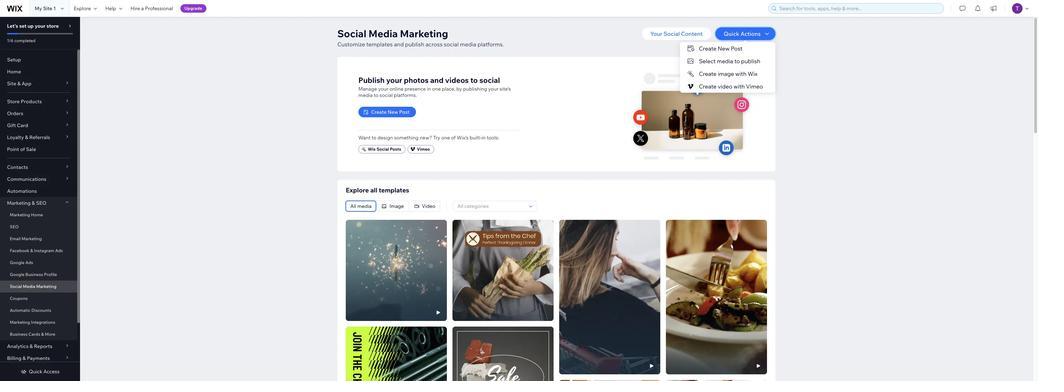 Task type: describe. For each thing, give the bounding box(es) containing it.
help
[[105, 5, 116, 12]]

sidebar element
[[0, 17, 80, 381]]

content
[[682, 30, 703, 37]]

media inside 'button'
[[358, 203, 372, 209]]

automatic discounts link
[[0, 305, 77, 317]]

videos
[[445, 75, 469, 84]]

1 vertical spatial templates
[[379, 186, 409, 194]]

& for referrals
[[25, 134, 28, 141]]

marketing inside social media marketing customize templates and publish across social media platforms.
[[400, 27, 448, 40]]

orders button
[[0, 107, 77, 119]]

platforms. inside publish your photos and videos to social manage your online presence in one place, by publishing your site's media to social platforms.
[[394, 92, 417, 98]]

upgrade button
[[180, 4, 206, 13]]

payments
[[27, 355, 50, 361]]

new inside button
[[388, 109, 398, 115]]

my site 1
[[35, 5, 56, 12]]

0 vertical spatial ads
[[55, 248, 63, 253]]

1/6 completed
[[7, 38, 35, 43]]

hire a professional link
[[126, 0, 177, 17]]

seo inside seo "link"
[[10, 224, 19, 229]]

social right your on the top of page
[[664, 30, 680, 37]]

business inside google business profile "link"
[[25, 272, 43, 277]]

0 horizontal spatial home
[[7, 69, 21, 75]]

vimeo inside button
[[417, 146, 430, 152]]

quick actions button
[[716, 27, 776, 40]]

0 vertical spatial of
[[451, 134, 456, 141]]

publishing
[[463, 86, 487, 92]]

facebook
[[10, 248, 29, 253]]

templates inside social media marketing customize templates and publish across social media platforms.
[[367, 41, 393, 48]]

social media marketing
[[10, 284, 56, 289]]

more
[[45, 332, 55, 337]]

loyalty & referrals button
[[0, 131, 77, 143]]

wix social posts
[[368, 146, 401, 152]]

referrals
[[29, 134, 50, 141]]

create new post inside list box
[[699, 45, 743, 52]]

posts
[[390, 146, 401, 152]]

and inside social media marketing customize templates and publish across social media platforms.
[[394, 41, 404, 48]]

let's
[[7, 23, 18, 29]]

wix inside list box
[[748, 70, 758, 77]]

social inside social media marketing customize templates and publish across social media platforms.
[[444, 41, 459, 48]]

home link
[[0, 66, 77, 78]]

marketing inside "link"
[[36, 284, 56, 289]]

marketing down automatic
[[10, 320, 30, 325]]

place,
[[442, 86, 456, 92]]

reports
[[34, 343, 52, 350]]

create left video
[[699, 83, 717, 90]]

1
[[53, 5, 56, 12]]

my
[[35, 5, 42, 12]]

and inside publish your photos and videos to social manage your online presence in one place, by publishing your site's media to social platforms.
[[431, 75, 444, 84]]

& for payments
[[23, 355, 26, 361]]

publish inside list box
[[741, 58, 761, 65]]

marketing & seo
[[7, 200, 46, 206]]

manage
[[359, 86, 377, 92]]

google ads
[[10, 260, 33, 265]]

social down design
[[377, 146, 389, 152]]

1 vertical spatial social
[[480, 75, 500, 84]]

marketing home link
[[0, 209, 77, 221]]

media for social media marketing customize templates and publish across social media platforms.
[[369, 27, 398, 40]]

create image with wix
[[699, 70, 758, 77]]

social inside social media marketing customize templates and publish across social media platforms.
[[338, 27, 367, 40]]

of inside sidebar element
[[20, 146, 25, 152]]

want
[[359, 134, 371, 141]]

upgrade
[[185, 6, 202, 11]]

card
[[17, 122, 28, 129]]

products
[[21, 98, 42, 105]]

want to design something new? try one of wix's built-in tools:
[[359, 134, 500, 141]]

completed
[[14, 38, 35, 43]]

site & app
[[7, 80, 31, 87]]

& for app
[[17, 80, 21, 87]]

create new post inside create new post button
[[371, 109, 410, 115]]

up
[[28, 23, 34, 29]]

google ads link
[[0, 257, 77, 269]]

social inside "link"
[[10, 284, 22, 289]]

analytics
[[7, 343, 29, 350]]

google business profile link
[[0, 269, 77, 281]]

your
[[651, 30, 663, 37]]

list box containing create new post
[[680, 42, 776, 93]]

create video with vimeo
[[699, 83, 763, 90]]

media for social media marketing
[[23, 284, 35, 289]]

automations link
[[0, 185, 77, 197]]

marketing integrations
[[10, 320, 55, 325]]

your left online
[[378, 86, 389, 92]]

site inside dropdown button
[[7, 80, 16, 87]]

create inside button
[[371, 109, 387, 115]]

store
[[7, 98, 20, 105]]

point
[[7, 146, 19, 152]]

media inside social media marketing customize templates and publish across social media platforms.
[[460, 41, 477, 48]]

your inside sidebar element
[[35, 23, 45, 29]]

email
[[10, 236, 21, 241]]

social media marketing link
[[0, 281, 77, 293]]

your social content
[[651, 30, 703, 37]]

discounts
[[31, 308, 51, 313]]

all media
[[351, 203, 372, 209]]

online
[[390, 86, 404, 92]]

vimeo button
[[408, 145, 434, 153]]

site & app button
[[0, 78, 77, 90]]

& for reports
[[30, 343, 33, 350]]

post inside button
[[399, 109, 410, 115]]

integrations
[[31, 320, 55, 325]]

google business profile
[[10, 272, 57, 277]]

point of sale link
[[0, 143, 77, 155]]

explore for explore all templates
[[346, 186, 369, 194]]

actions
[[741, 30, 761, 37]]

orders
[[7, 110, 23, 117]]

help button
[[101, 0, 126, 17]]

marketing inside popup button
[[7, 200, 31, 206]]

marketing down the marketing & seo
[[10, 212, 30, 217]]

& left 'more'
[[41, 332, 44, 337]]

image
[[718, 70, 734, 77]]

access
[[43, 369, 60, 375]]

facebook & instagram ads
[[10, 248, 63, 253]]

your left the site's at the left top of the page
[[489, 86, 499, 92]]

your up online
[[387, 75, 402, 84]]

across
[[426, 41, 443, 48]]

wix inside button
[[368, 146, 376, 152]]

1/6
[[7, 38, 13, 43]]

business cards & more link
[[0, 328, 77, 340]]

media inside publish your photos and videos to social manage your online presence in one place, by publishing your site's media to social platforms.
[[359, 92, 373, 98]]

quick actions
[[724, 30, 761, 37]]

design
[[378, 134, 393, 141]]



Task type: vqa. For each thing, say whether or not it's contained in the screenshot.
All Categories field
yes



Task type: locate. For each thing, give the bounding box(es) containing it.
select media to publish
[[699, 58, 761, 65]]

1 vertical spatial new
[[388, 109, 398, 115]]

wix up create video with vimeo
[[748, 70, 758, 77]]

marketing home
[[10, 212, 43, 217]]

with for wix
[[736, 70, 747, 77]]

setup link
[[0, 54, 77, 66]]

& right "loyalty"
[[25, 134, 28, 141]]

social up create new post button
[[380, 92, 393, 98]]

media inside "link"
[[23, 284, 35, 289]]

0 horizontal spatial post
[[399, 109, 410, 115]]

to down publish
[[374, 92, 379, 98]]

try
[[433, 134, 440, 141]]

templates right customize
[[367, 41, 393, 48]]

1 vertical spatial wix
[[368, 146, 376, 152]]

billing
[[7, 355, 21, 361]]

business up the social media marketing
[[25, 272, 43, 277]]

1 vertical spatial seo
[[10, 224, 19, 229]]

1 vertical spatial platforms.
[[394, 92, 417, 98]]

0 vertical spatial wix
[[748, 70, 758, 77]]

gift card button
[[0, 119, 77, 131]]

post up "select media to publish" in the top right of the page
[[731, 45, 743, 52]]

let's set up your store
[[7, 23, 59, 29]]

1 horizontal spatial ads
[[55, 248, 63, 253]]

social up publishing
[[480, 75, 500, 84]]

quick inside button
[[724, 30, 740, 37]]

photos
[[404, 75, 429, 84]]

new
[[718, 45, 730, 52], [388, 109, 398, 115]]

0 horizontal spatial social
[[380, 92, 393, 98]]

store products button
[[0, 96, 77, 107]]

explore for explore
[[74, 5, 91, 12]]

gift
[[7, 122, 16, 129]]

1 vertical spatial ads
[[25, 260, 33, 265]]

email marketing
[[10, 236, 42, 241]]

0 vertical spatial google
[[10, 260, 24, 265]]

app
[[22, 80, 31, 87]]

0 vertical spatial explore
[[74, 5, 91, 12]]

1 google from the top
[[10, 260, 24, 265]]

automations
[[7, 188, 37, 194]]

in left tools: on the top
[[482, 134, 486, 141]]

facebook & instagram ads link
[[0, 245, 77, 257]]

and
[[394, 41, 404, 48], [431, 75, 444, 84]]

home
[[7, 69, 21, 75], [31, 212, 43, 217]]

post inside list box
[[731, 45, 743, 52]]

0 vertical spatial one
[[432, 86, 441, 92]]

& right facebook
[[30, 248, 33, 253]]

0 horizontal spatial one
[[432, 86, 441, 92]]

image button
[[377, 201, 409, 211]]

1 vertical spatial of
[[20, 146, 25, 152]]

new down online
[[388, 109, 398, 115]]

platforms.
[[478, 41, 504, 48], [394, 92, 417, 98]]

seo down automations link
[[36, 200, 46, 206]]

automatic
[[10, 308, 31, 313]]

point of sale
[[7, 146, 36, 152]]

0 horizontal spatial wix
[[368, 146, 376, 152]]

publish left across
[[405, 41, 425, 48]]

0 vertical spatial seo
[[36, 200, 46, 206]]

billing & payments button
[[0, 352, 77, 364]]

quick down payments
[[29, 369, 42, 375]]

google down google ads
[[10, 272, 24, 277]]

wix social posts button
[[359, 145, 406, 153]]

0 horizontal spatial and
[[394, 41, 404, 48]]

1 horizontal spatial new
[[718, 45, 730, 52]]

select
[[699, 58, 716, 65]]

media inside social media marketing customize templates and publish across social media platforms.
[[369, 27, 398, 40]]

0 vertical spatial with
[[736, 70, 747, 77]]

0 vertical spatial templates
[[367, 41, 393, 48]]

post down online
[[399, 109, 410, 115]]

publish up create image with wix
[[741, 58, 761, 65]]

video
[[718, 83, 733, 90]]

to
[[735, 58, 740, 65], [471, 75, 478, 84], [374, 92, 379, 98], [372, 134, 377, 141]]

marketing down automations
[[7, 200, 31, 206]]

1 horizontal spatial of
[[451, 134, 456, 141]]

& for seo
[[32, 200, 35, 206]]

1 horizontal spatial in
[[482, 134, 486, 141]]

to up create image with wix
[[735, 58, 740, 65]]

media right across
[[460, 41, 477, 48]]

0 horizontal spatial create new post
[[371, 109, 410, 115]]

cards
[[28, 332, 40, 337]]

seo link
[[0, 221, 77, 233]]

0 horizontal spatial ads
[[25, 260, 33, 265]]

1 vertical spatial google
[[10, 272, 24, 277]]

store
[[47, 23, 59, 29]]

automatic discounts
[[10, 308, 51, 313]]

media right all
[[358, 203, 372, 209]]

All categories field
[[456, 201, 527, 211]]

explore right 1
[[74, 5, 91, 12]]

& left app
[[17, 80, 21, 87]]

1 vertical spatial home
[[31, 212, 43, 217]]

to up publishing
[[471, 75, 478, 84]]

of left wix's
[[451, 134, 456, 141]]

1 horizontal spatial one
[[442, 134, 450, 141]]

ads up google business profile
[[25, 260, 33, 265]]

0 vertical spatial platforms.
[[478, 41, 504, 48]]

store products
[[7, 98, 42, 105]]

1 horizontal spatial and
[[431, 75, 444, 84]]

0 vertical spatial site
[[43, 5, 52, 12]]

contacts button
[[0, 161, 77, 173]]

1 vertical spatial in
[[482, 134, 486, 141]]

1 horizontal spatial publish
[[741, 58, 761, 65]]

marketing up the facebook & instagram ads
[[22, 236, 42, 241]]

hire
[[131, 5, 140, 12]]

0 vertical spatial post
[[731, 45, 743, 52]]

0 horizontal spatial in
[[427, 86, 431, 92]]

quick inside sidebar element
[[29, 369, 42, 375]]

1 horizontal spatial create new post
[[699, 45, 743, 52]]

sale
[[26, 146, 36, 152]]

one inside publish your photos and videos to social manage your online presence in one place, by publishing your site's media to social platforms.
[[432, 86, 441, 92]]

all
[[351, 203, 356, 209]]

0 horizontal spatial vimeo
[[417, 146, 430, 152]]

0 horizontal spatial of
[[20, 146, 25, 152]]

with for vimeo
[[734, 83, 745, 90]]

marketing up across
[[400, 27, 448, 40]]

create new post down online
[[371, 109, 410, 115]]

1 vertical spatial vimeo
[[417, 146, 430, 152]]

seo up email
[[10, 224, 19, 229]]

contacts
[[7, 164, 28, 170]]

seo
[[36, 200, 46, 206], [10, 224, 19, 229]]

one right try
[[442, 134, 450, 141]]

1 horizontal spatial platforms.
[[478, 41, 504, 48]]

google for google ads
[[10, 260, 24, 265]]

in right presence
[[427, 86, 431, 92]]

0 vertical spatial home
[[7, 69, 21, 75]]

marketing down profile
[[36, 284, 56, 289]]

0 horizontal spatial explore
[[74, 5, 91, 12]]

0 vertical spatial vimeo
[[746, 83, 763, 90]]

2 vertical spatial social
[[380, 92, 393, 98]]

0 vertical spatial quick
[[724, 30, 740, 37]]

site left 1
[[43, 5, 52, 12]]

image
[[390, 203, 404, 209]]

1 horizontal spatial social
[[444, 41, 459, 48]]

ads right instagram
[[55, 248, 63, 253]]

Search for tools, apps, help & more... field
[[778, 4, 942, 13]]

marketing & seo button
[[0, 197, 77, 209]]

instagram
[[34, 248, 54, 253]]

2 google from the top
[[10, 272, 24, 277]]

1 vertical spatial create new post
[[371, 109, 410, 115]]

with right video
[[734, 83, 745, 90]]

vimeo inside list box
[[746, 83, 763, 90]]

social up customize
[[338, 27, 367, 40]]

quick access button
[[20, 369, 60, 375]]

setup
[[7, 57, 21, 63]]

1 vertical spatial publish
[[741, 58, 761, 65]]

communications button
[[0, 173, 77, 185]]

google down facebook
[[10, 260, 24, 265]]

& right billing
[[23, 355, 26, 361]]

list box
[[680, 42, 776, 93]]

0 horizontal spatial site
[[7, 80, 16, 87]]

0 vertical spatial in
[[427, 86, 431, 92]]

vimeo down create image with wix
[[746, 83, 763, 90]]

profile
[[44, 272, 57, 277]]

tools:
[[487, 134, 500, 141]]

create down the select
[[699, 70, 717, 77]]

quick left 'actions'
[[724, 30, 740, 37]]

video button
[[409, 201, 440, 211]]

0 horizontal spatial platforms.
[[394, 92, 417, 98]]

1 vertical spatial site
[[7, 80, 16, 87]]

of
[[451, 134, 456, 141], [20, 146, 25, 152]]

1 horizontal spatial vimeo
[[746, 83, 763, 90]]

media
[[369, 27, 398, 40], [23, 284, 35, 289]]

platforms. inside social media marketing customize templates and publish across social media platforms.
[[478, 41, 504, 48]]

create up the select
[[699, 45, 717, 52]]

social up the coupons
[[10, 284, 22, 289]]

0 vertical spatial social
[[444, 41, 459, 48]]

new up "select media to publish" in the top right of the page
[[718, 45, 730, 52]]

0 vertical spatial media
[[369, 27, 398, 40]]

0 horizontal spatial publish
[[405, 41, 425, 48]]

0 horizontal spatial new
[[388, 109, 398, 115]]

explore all templates
[[346, 186, 409, 194]]

create new post up "select media to publish" in the top right of the page
[[699, 45, 743, 52]]

media up image
[[717, 58, 734, 65]]

social right across
[[444, 41, 459, 48]]

by
[[457, 86, 462, 92]]

& up marketing home link
[[32, 200, 35, 206]]

to right want
[[372, 134, 377, 141]]

one left place,
[[432, 86, 441, 92]]

new inside list box
[[718, 45, 730, 52]]

site's
[[500, 86, 511, 92]]

1 vertical spatial and
[[431, 75, 444, 84]]

all
[[371, 186, 378, 194]]

marketing
[[400, 27, 448, 40], [7, 200, 31, 206], [10, 212, 30, 217], [22, 236, 42, 241], [36, 284, 56, 289], [10, 320, 30, 325]]

media down publish
[[359, 92, 373, 98]]

1 horizontal spatial seo
[[36, 200, 46, 206]]

2 horizontal spatial social
[[480, 75, 500, 84]]

0 vertical spatial business
[[25, 272, 43, 277]]

0 vertical spatial create new post
[[699, 45, 743, 52]]

your social content button
[[642, 27, 712, 40]]

0 vertical spatial new
[[718, 45, 730, 52]]

1 horizontal spatial media
[[369, 27, 398, 40]]

quick for quick access
[[29, 369, 42, 375]]

business cards & more
[[10, 332, 55, 337]]

1 vertical spatial post
[[399, 109, 410, 115]]

publish
[[405, 41, 425, 48], [741, 58, 761, 65]]

your right up
[[35, 23, 45, 29]]

home down marketing & seo popup button
[[31, 212, 43, 217]]

seo inside marketing & seo popup button
[[36, 200, 46, 206]]

analytics & reports
[[7, 343, 52, 350]]

1 horizontal spatial explore
[[346, 186, 369, 194]]

to inside list box
[[735, 58, 740, 65]]

home down setup
[[7, 69, 21, 75]]

google inside "link"
[[10, 272, 24, 277]]

1 horizontal spatial quick
[[724, 30, 740, 37]]

1 vertical spatial one
[[442, 134, 450, 141]]

wix down want
[[368, 146, 376, 152]]

site left app
[[7, 80, 16, 87]]

publish inside social media marketing customize templates and publish across social media platforms.
[[405, 41, 425, 48]]

1 vertical spatial media
[[23, 284, 35, 289]]

0 horizontal spatial quick
[[29, 369, 42, 375]]

hire a professional
[[131, 5, 173, 12]]

loyalty & referrals
[[7, 134, 50, 141]]

1 vertical spatial explore
[[346, 186, 369, 194]]

0 horizontal spatial media
[[23, 284, 35, 289]]

coupons link
[[0, 293, 77, 305]]

business inside business cards & more link
[[10, 332, 28, 337]]

create down 'manage'
[[371, 109, 387, 115]]

social media marketing customize templates and publish across social media platforms.
[[338, 27, 504, 48]]

& for instagram
[[30, 248, 33, 253]]

templates up image button
[[379, 186, 409, 194]]

publish your photos and videos to social manage your online presence in one place, by publishing your site's media to social platforms.
[[359, 75, 511, 98]]

1 vertical spatial with
[[734, 83, 745, 90]]

business up 'analytics'
[[10, 332, 28, 337]]

0 horizontal spatial seo
[[10, 224, 19, 229]]

business
[[25, 272, 43, 277], [10, 332, 28, 337]]

google for google business profile
[[10, 272, 24, 277]]

1 vertical spatial quick
[[29, 369, 42, 375]]

communications
[[7, 176, 46, 182]]

quick for quick actions
[[724, 30, 740, 37]]

explore up all media 'button'
[[346, 186, 369, 194]]

customize
[[338, 41, 365, 48]]

1 horizontal spatial home
[[31, 212, 43, 217]]

1 horizontal spatial post
[[731, 45, 743, 52]]

explore
[[74, 5, 91, 12], [346, 186, 369, 194]]

0 vertical spatial and
[[394, 41, 404, 48]]

1 horizontal spatial wix
[[748, 70, 758, 77]]

with right image
[[736, 70, 747, 77]]

1 horizontal spatial site
[[43, 5, 52, 12]]

vimeo down new? at the top left of the page
[[417, 146, 430, 152]]

media inside list box
[[717, 58, 734, 65]]

coupons
[[10, 296, 28, 301]]

1 vertical spatial business
[[10, 332, 28, 337]]

new?
[[420, 134, 432, 141]]

of left 'sale'
[[20, 146, 25, 152]]

0 vertical spatial publish
[[405, 41, 425, 48]]

& left reports
[[30, 343, 33, 350]]

something
[[394, 134, 419, 141]]

analytics & reports button
[[0, 340, 77, 352]]

in inside publish your photos and videos to social manage your online presence in one place, by publishing your site's media to social platforms.
[[427, 86, 431, 92]]

google
[[10, 260, 24, 265], [10, 272, 24, 277]]



